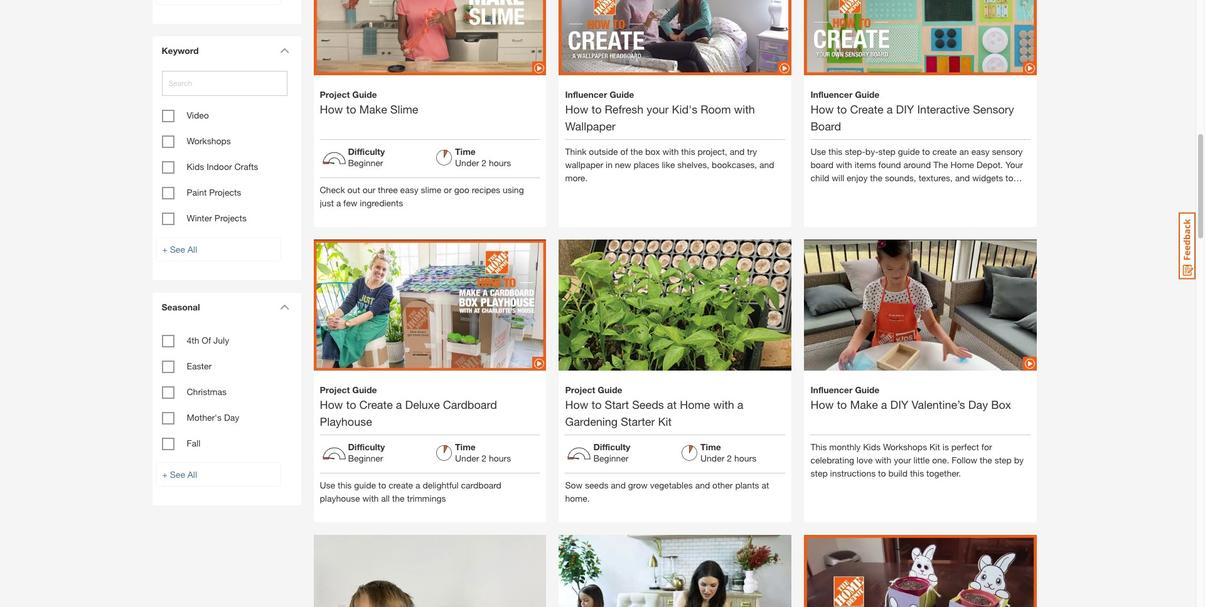 Task type: describe. For each thing, give the bounding box(es) containing it.
project,
[[698, 146, 728, 157]]

time for how to make slime
[[455, 146, 476, 157]]

how inside project guide how to create a deluxe cardboard playhouse
[[320, 398, 343, 412]]

kit inside project guide how to start seeds at home with a gardening starter kit
[[658, 415, 672, 429]]

diy for valentine's
[[891, 398, 909, 412]]

1 vertical spatial of
[[202, 335, 211, 346]]

shelves,
[[678, 159, 710, 170]]

seasonal
[[162, 302, 200, 313]]

trimmings
[[407, 493, 446, 504]]

project guide how to start seeds at home with a gardening starter kit
[[565, 385, 744, 429]]

project for how to start seeds at home with a gardening starter kit
[[565, 385, 595, 395]]

winter projects
[[187, 213, 247, 224]]

engage
[[811, 186, 840, 196]]

valentine's
[[912, 398, 965, 412]]

time for how to start seeds at home with a gardening starter kit
[[701, 442, 721, 452]]

difficulty for create
[[348, 442, 385, 452]]

more.
[[565, 172, 588, 183]]

create for deluxe
[[359, 398, 393, 412]]

day inside 'influencer guide how to make a diy valentine's day box'
[[969, 398, 988, 412]]

think outside of the box with this project, and try wallpaper in new places like shelves, bookcases, and more.
[[565, 146, 775, 183]]

how to refresh your kid's room with wallpaper image
[[559, 0, 792, 97]]

project for how to make slime
[[320, 89, 350, 100]]

guide inside the project guide how to make slime
[[352, 89, 377, 100]]

with inside think outside of the box with this project, and try wallpaper in new places like shelves, bookcases, and more.
[[663, 146, 679, 157]]

how for a
[[565, 398, 589, 412]]

beginner for create
[[348, 453, 383, 464]]

out
[[348, 184, 360, 195]]

few
[[343, 198, 357, 208]]

2 + see all button from the top
[[155, 463, 281, 487]]

check
[[320, 184, 345, 195]]

influencer guide how to refresh your kid's room with wallpaper
[[565, 89, 755, 133]]

to for influencer guide how to create a diy interactive sensory board
[[837, 102, 847, 116]]

will
[[832, 172, 845, 183]]

with inside project guide how to start seeds at home with a gardening starter kit
[[714, 398, 734, 412]]

make for slime
[[359, 102, 387, 116]]

video
[[187, 110, 209, 121]]

use this step-by-step guide to create an easy sensory board with items found around the home depot. your child will enjoy the sounds, textures, and widgets to engage with on this colorful board.
[[811, 146, 1023, 196]]

instructions
[[830, 468, 876, 479]]

outside
[[589, 146, 618, 157]]

places
[[634, 159, 660, 170]]

by
[[1014, 455, 1024, 466]]

influencer for create
[[811, 89, 853, 100]]

how for box
[[811, 398, 834, 412]]

caret icon image for seasonal
[[280, 304, 289, 310]]

textures,
[[919, 172, 953, 183]]

little
[[914, 455, 930, 466]]

bookcases,
[[712, 159, 757, 170]]

your inside influencer guide how to refresh your kid's room with wallpaper
[[647, 102, 669, 116]]

goo
[[454, 184, 469, 195]]

this inside this monthly kids workshops kit is perfect for celebrating love with your little one. follow the step by step instructions to build this together.
[[910, 468, 924, 479]]

board
[[811, 159, 834, 170]]

guide inside project guide how to create a deluxe cardboard playhouse
[[352, 385, 377, 395]]

difficulty for start
[[594, 442, 631, 452]]

widgets
[[973, 172, 1003, 183]]

this right on
[[873, 186, 887, 196]]

guide for a
[[598, 385, 622, 395]]

how to make a bunny planter image
[[805, 514, 1037, 608]]

difficulty beginner for start
[[594, 442, 631, 464]]

with inside influencer guide how to refresh your kid's room with wallpaper
[[734, 102, 755, 116]]

to up around
[[923, 146, 930, 157]]

difficulty beginner for make
[[348, 146, 385, 168]]

by-
[[866, 146, 879, 157]]

playhouse
[[320, 415, 372, 429]]

paint projects
[[187, 187, 241, 198]]

workshops inside this monthly kids workshops kit is perfect for celebrating love with your little one. follow the step by step instructions to build this together.
[[883, 442, 927, 452]]

how inside the project guide how to make slime
[[320, 102, 343, 116]]

to for project guide how to make slime
[[346, 102, 356, 116]]

just
[[320, 198, 334, 208]]

grow
[[628, 480, 648, 491]]

0 horizontal spatial workshops
[[187, 136, 231, 146]]

project guide how to create a deluxe cardboard playhouse
[[320, 385, 497, 429]]

easy inside "check out our three easy slime or goo recipes using just a few ingredients"
[[400, 184, 419, 195]]

how to start seeds at home with a gardening starter kit image
[[559, 218, 792, 451]]

wallpaper
[[565, 159, 603, 170]]

crafts
[[234, 161, 258, 172]]

with inside use this guide to create a delightful cardboard playhouse with all the trimmings
[[363, 493, 379, 504]]

beginner for make
[[348, 157, 383, 168]]

Search search field
[[162, 71, 287, 96]]

hours for how to start seeds at home with a gardening starter kit
[[734, 453, 757, 464]]

celebrating
[[811, 455, 854, 466]]

depot.
[[977, 159, 1003, 170]]

guide for board
[[855, 89, 880, 100]]

0 horizontal spatial kids
[[187, 161, 204, 172]]

time under 2 hours for how to make slime
[[455, 146, 511, 168]]

make for a
[[850, 398, 878, 412]]

indoor
[[207, 161, 232, 172]]

and up bookcases, at the right of the page
[[730, 146, 745, 157]]

a for cardboard
[[396, 398, 402, 412]]

diy for interactive
[[896, 102, 914, 116]]

our
[[363, 184, 376, 195]]

found
[[879, 159, 901, 170]]

see for second + see all button from the bottom
[[170, 244, 185, 255]]

difficulty beginner for create
[[348, 442, 385, 464]]

colorful
[[890, 186, 919, 196]]

+ see all for second + see all button from the bottom
[[162, 244, 197, 255]]

wallpaper
[[565, 119, 616, 133]]

under for how to create a deluxe cardboard playhouse
[[455, 453, 479, 464]]

this monthly kids workshops kit is perfect for celebrating love with your little one. follow the step by step instructions to build this together.
[[811, 442, 1024, 479]]

cardboard
[[443, 398, 497, 412]]

and right bookcases, at the right of the page
[[760, 159, 775, 170]]

create for diy
[[850, 102, 884, 116]]

of inside think outside of the box with this project, and try wallpaper in new places like shelves, bookcases, and more.
[[621, 146, 628, 157]]

how for wallpaper
[[565, 102, 589, 116]]

sensory
[[973, 102, 1014, 116]]

room
[[701, 102, 731, 116]]

sensory
[[992, 146, 1023, 157]]

to for influencer guide how to make a diy valentine's day box
[[837, 398, 847, 412]]

try
[[747, 146, 757, 157]]

beginner for start
[[594, 453, 629, 464]]

feedback link image
[[1179, 212, 1196, 280]]

check out our three easy slime or goo recipes using just a few ingredients
[[320, 184, 524, 208]]

on
[[861, 186, 871, 196]]

fall
[[187, 438, 200, 449]]

july
[[213, 335, 229, 346]]

perfect
[[952, 442, 979, 452]]

all
[[381, 493, 390, 504]]

is
[[943, 442, 949, 452]]

how to make slime image
[[314, 0, 547, 97]]

winter
[[187, 213, 212, 224]]

at inside project guide how to start seeds at home with a gardening starter kit
[[667, 398, 677, 412]]

mother's day
[[187, 412, 239, 423]]

or
[[444, 184, 452, 195]]

influencer guide how to make a diy valentine's day box
[[811, 385, 1012, 412]]

hours for how to make slime
[[489, 157, 511, 168]]

in
[[606, 159, 613, 170]]

deluxe
[[405, 398, 440, 412]]

projects for paint projects
[[209, 187, 241, 198]]

this
[[811, 442, 827, 452]]

a for cardboard
[[416, 480, 420, 491]]

under for how to make slime
[[455, 157, 479, 168]]

guide for box
[[855, 385, 880, 395]]

how to make a diy valentine's day box image
[[805, 218, 1037, 393]]

4th
[[187, 335, 199, 346]]

board.
[[922, 186, 947, 196]]

paint
[[187, 187, 207, 198]]



Task type: locate. For each thing, give the bounding box(es) containing it.
guide up playhouse on the left bottom of page
[[354, 480, 376, 491]]

0 horizontal spatial create
[[389, 480, 413, 491]]

use up board
[[811, 146, 826, 157]]

the right 'all'
[[392, 493, 405, 504]]

create inside influencer guide how to create a diy interactive sensory board
[[850, 102, 884, 116]]

difficulty
[[348, 146, 385, 157], [348, 442, 385, 452], [594, 442, 631, 452]]

the inside use this guide to create a delightful cardboard playhouse with all the trimmings
[[392, 493, 405, 504]]

2 caret icon image from the top
[[280, 304, 289, 310]]

workshops up indoor
[[187, 136, 231, 146]]

diy left valentine's
[[891, 398, 909, 412]]

box
[[645, 146, 660, 157]]

difficulty for make
[[348, 146, 385, 157]]

beginner up our
[[348, 157, 383, 168]]

home inside project guide how to start seeds at home with a gardening starter kit
[[680, 398, 710, 412]]

0 vertical spatial home
[[951, 159, 974, 170]]

easy up depot.
[[972, 146, 990, 157]]

project
[[320, 89, 350, 100], [320, 385, 350, 395], [565, 385, 595, 395]]

three
[[378, 184, 398, 195]]

hours up cardboard
[[489, 453, 511, 464]]

a inside "check out our three easy slime or goo recipes using just a few ingredients"
[[336, 198, 341, 208]]

how inside project guide how to start seeds at home with a gardening starter kit
[[565, 398, 589, 412]]

1 horizontal spatial your
[[894, 455, 911, 466]]

kids up love
[[863, 442, 881, 452]]

to inside use this guide to create a delightful cardboard playhouse with all the trimmings
[[378, 480, 386, 491]]

1 + see all button from the top
[[155, 237, 281, 262]]

hours
[[489, 157, 511, 168], [489, 453, 511, 464], [734, 453, 757, 464]]

seasonal button
[[155, 293, 294, 321]]

1 vertical spatial day
[[224, 412, 239, 423]]

a inside influencer guide how to create a diy interactive sensory board
[[887, 102, 893, 116]]

1 vertical spatial kit
[[930, 442, 940, 452]]

to inside this monthly kids workshops kit is perfect for celebrating love with your little one. follow the step by step instructions to build this together.
[[878, 468, 886, 479]]

kids inside this monthly kids workshops kit is perfect for celebrating love with your little one. follow the step by step instructions to build this together.
[[863, 442, 881, 452]]

see for second + see all button
[[170, 470, 185, 480]]

create inside project guide how to create a deluxe cardboard playhouse
[[359, 398, 393, 412]]

all down the fall
[[188, 470, 197, 480]]

to up playhouse
[[346, 398, 356, 412]]

with inside this monthly kids workshops kit is perfect for celebrating love with your little one. follow the step by step instructions to build this together.
[[875, 455, 892, 466]]

use this guide to create a delightful cardboard playhouse with all the trimmings
[[320, 480, 502, 504]]

easy inside use this step-by-step guide to create an easy sensory board with items found around the home depot. your child will enjoy the sounds, textures, and widgets to engage with on this colorful board.
[[972, 146, 990, 157]]

0 vertical spatial +
[[162, 244, 168, 255]]

easy
[[972, 146, 990, 157], [400, 184, 419, 195]]

1 vertical spatial step
[[995, 455, 1012, 466]]

workshops up little
[[883, 442, 927, 452]]

guide inside use this guide to create a delightful cardboard playhouse with all the trimmings
[[354, 480, 376, 491]]

to for project guide how to create a deluxe cardboard playhouse
[[346, 398, 356, 412]]

1 caret icon image from the top
[[280, 48, 289, 53]]

around
[[904, 159, 931, 170]]

how inside 'influencer guide how to make a diy valentine's day box'
[[811, 398, 834, 412]]

create up 'all'
[[389, 480, 413, 491]]

delightful
[[423, 480, 459, 491]]

this inside think outside of the box with this project, and try wallpaper in new places like shelves, bookcases, and more.
[[681, 146, 695, 157]]

the inside this monthly kids workshops kit is perfect for celebrating love with your little one. follow the step by step instructions to build this together.
[[980, 455, 992, 466]]

project inside project guide how to create a deluxe cardboard playhouse
[[320, 385, 350, 395]]

1 vertical spatial + see all
[[162, 470, 197, 480]]

make left slime
[[359, 102, 387, 116]]

2 all from the top
[[188, 470, 197, 480]]

difficulty beginner down playhouse
[[348, 442, 385, 464]]

influencer for refresh
[[565, 89, 607, 100]]

box
[[991, 398, 1012, 412]]

2 vertical spatial step
[[811, 468, 828, 479]]

0 vertical spatial kids
[[187, 161, 204, 172]]

your
[[647, 102, 669, 116], [894, 455, 911, 466]]

1 horizontal spatial use
[[811, 146, 826, 157]]

and left widgets
[[955, 172, 970, 183]]

all for second + see all button
[[188, 470, 197, 480]]

step left by
[[995, 455, 1012, 466]]

like
[[662, 159, 675, 170]]

1 horizontal spatial step
[[879, 146, 896, 157]]

all for second + see all button from the bottom
[[188, 244, 197, 255]]

step-
[[845, 146, 866, 157]]

your left kid's
[[647, 102, 669, 116]]

time under 2 hours up other
[[701, 442, 757, 464]]

to inside the project guide how to make slime
[[346, 102, 356, 116]]

of up the new on the right
[[621, 146, 628, 157]]

the
[[631, 146, 643, 157], [870, 172, 883, 183], [980, 455, 992, 466], [392, 493, 405, 504]]

use for how to create a diy interactive sensory board
[[811, 146, 826, 157]]

1 + from the top
[[162, 244, 168, 255]]

a inside use this guide to create a delightful cardboard playhouse with all the trimmings
[[416, 480, 420, 491]]

with
[[734, 102, 755, 116], [663, 146, 679, 157], [836, 159, 852, 170], [842, 186, 859, 196], [714, 398, 734, 412], [875, 455, 892, 466], [363, 493, 379, 504]]

0 vertical spatial see
[[170, 244, 185, 255]]

to inside project guide how to create a deluxe cardboard playhouse
[[346, 398, 356, 412]]

gardening
[[565, 415, 618, 429]]

at inside sow seeds and grow vegetables and other plants at home.
[[762, 480, 769, 491]]

create up the
[[933, 146, 957, 157]]

to up board
[[837, 102, 847, 116]]

1 all from the top
[[188, 244, 197, 255]]

a inside project guide how to create a deluxe cardboard playhouse
[[396, 398, 402, 412]]

0 vertical spatial your
[[647, 102, 669, 116]]

0 vertical spatial at
[[667, 398, 677, 412]]

1 horizontal spatial day
[[969, 398, 988, 412]]

+ see all for second + see all button
[[162, 470, 197, 480]]

home
[[951, 159, 974, 170], [680, 398, 710, 412]]

a for valentine's
[[881, 398, 887, 412]]

seeds
[[632, 398, 664, 412]]

caret icon image inside seasonal button
[[280, 304, 289, 310]]

see
[[170, 244, 185, 255], [170, 470, 185, 480]]

1 horizontal spatial kids
[[863, 442, 881, 452]]

your up build
[[894, 455, 911, 466]]

home down an
[[951, 159, 974, 170]]

time under 2 hours for how to create a deluxe cardboard playhouse
[[455, 442, 511, 464]]

0 horizontal spatial make
[[359, 102, 387, 116]]

1 vertical spatial use
[[320, 480, 335, 491]]

guide up around
[[898, 146, 920, 157]]

guide inside project guide how to start seeds at home with a gardening starter kit
[[598, 385, 622, 395]]

0 vertical spatial projects
[[209, 187, 241, 198]]

to inside influencer guide how to create a diy interactive sensory board
[[837, 102, 847, 116]]

1 horizontal spatial workshops
[[883, 442, 927, 452]]

a for interactive
[[887, 102, 893, 116]]

create up by-
[[850, 102, 884, 116]]

guide inside 'influencer guide how to make a diy valentine's day box'
[[855, 385, 880, 395]]

0 vertical spatial of
[[621, 146, 628, 157]]

hours up using
[[489, 157, 511, 168]]

seeds
[[585, 480, 609, 491]]

to up monthly
[[837, 398, 847, 412]]

make
[[359, 102, 387, 116], [850, 398, 878, 412]]

the
[[934, 159, 948, 170]]

to inside influencer guide how to refresh your kid's room with wallpaper
[[592, 102, 602, 116]]

+ see all down winter at the left top of the page
[[162, 244, 197, 255]]

time under 2 hours for how to start seeds at home with a gardening starter kit
[[701, 442, 757, 464]]

make up monthly
[[850, 398, 878, 412]]

1 vertical spatial create
[[359, 398, 393, 412]]

2 up recipes
[[482, 157, 487, 168]]

diy inside 'influencer guide how to make a diy valentine's day box'
[[891, 398, 909, 412]]

ingredients
[[360, 198, 403, 208]]

to left build
[[878, 468, 886, 479]]

a
[[887, 102, 893, 116], [336, 198, 341, 208], [396, 398, 402, 412], [738, 398, 744, 412], [881, 398, 887, 412], [416, 480, 420, 491]]

1 horizontal spatial at
[[762, 480, 769, 491]]

home right seeds in the bottom right of the page
[[680, 398, 710, 412]]

time under 2 hours up cardboard
[[455, 442, 511, 464]]

new
[[615, 159, 631, 170]]

your inside this monthly kids workshops kit is perfect for celebrating love with your little one. follow the step by step instructions to build this together.
[[894, 455, 911, 466]]

to for project guide how to start seeds at home with a gardening starter kit
[[592, 398, 602, 412]]

beginner
[[348, 157, 383, 168], [348, 453, 383, 464], [594, 453, 629, 464]]

1 vertical spatial all
[[188, 470, 197, 480]]

influencer inside influencer guide how to create a diy interactive sensory board
[[811, 89, 853, 100]]

build
[[889, 468, 908, 479]]

recipes
[[472, 184, 500, 195]]

caret icon image
[[280, 48, 289, 53], [280, 304, 289, 310]]

together.
[[927, 468, 961, 479]]

this up board
[[829, 146, 843, 157]]

hours up plants
[[734, 453, 757, 464]]

starter
[[621, 415, 655, 429]]

0 horizontal spatial of
[[202, 335, 211, 346]]

caret icon image inside keyword button
[[280, 48, 289, 53]]

1 vertical spatial guide
[[354, 480, 376, 491]]

0 horizontal spatial easy
[[400, 184, 419, 195]]

0 vertical spatial kit
[[658, 415, 672, 429]]

use inside use this guide to create a delightful cardboard playhouse with all the trimmings
[[320, 480, 335, 491]]

project inside project guide how to start seeds at home with a gardening starter kit
[[565, 385, 595, 395]]

2 for how to create a deluxe cardboard playhouse
[[482, 453, 487, 464]]

diy left interactive at the top of the page
[[896, 102, 914, 116]]

a inside project guide how to start seeds at home with a gardening starter kit
[[738, 398, 744, 412]]

+ see all down the fall
[[162, 470, 197, 480]]

0 horizontal spatial use
[[320, 480, 335, 491]]

time for how to create a deluxe cardboard playhouse
[[455, 442, 476, 452]]

and left grow
[[611, 480, 626, 491]]

to up gardening
[[592, 398, 602, 412]]

guide for wallpaper
[[610, 89, 634, 100]]

the inside think outside of the box with this project, and try wallpaper in new places like shelves, bookcases, and more.
[[631, 146, 643, 157]]

and left other
[[695, 480, 710, 491]]

0 horizontal spatial create
[[359, 398, 393, 412]]

create your own graze and gather centerpiece board image
[[559, 514, 792, 608]]

step up found
[[879, 146, 896, 157]]

guide inside use this step-by-step guide to create an easy sensory board with items found around the home depot. your child will enjoy the sounds, textures, and widgets to engage with on this colorful board.
[[898, 146, 920, 157]]

0 vertical spatial workshops
[[187, 136, 231, 146]]

one.
[[932, 455, 950, 466]]

1 horizontal spatial create
[[850, 102, 884, 116]]

0 horizontal spatial your
[[647, 102, 669, 116]]

items
[[855, 159, 876, 170]]

diy
[[896, 102, 914, 116], [891, 398, 909, 412]]

+ see all button down winter projects
[[155, 237, 281, 262]]

vegetables
[[650, 480, 693, 491]]

0 vertical spatial + see all
[[162, 244, 197, 255]]

2 for how to start seeds at home with a gardening starter kit
[[727, 453, 732, 464]]

kids
[[187, 161, 204, 172], [863, 442, 881, 452]]

1 vertical spatial projects
[[215, 213, 247, 224]]

1 horizontal spatial make
[[850, 398, 878, 412]]

influencer up board
[[811, 89, 853, 100]]

kit inside this monthly kids workshops kit is perfect for celebrating love with your little one. follow the step by step instructions to build this together.
[[930, 442, 940, 452]]

+
[[162, 244, 168, 255], [162, 470, 168, 480]]

beginner up seeds
[[594, 453, 629, 464]]

1 + see all from the top
[[162, 244, 197, 255]]

2 see from the top
[[170, 470, 185, 480]]

step down celebrating at the right bottom
[[811, 468, 828, 479]]

influencer inside influencer guide how to refresh your kid's room with wallpaper
[[565, 89, 607, 100]]

hours for how to create a deluxe cardboard playhouse
[[489, 453, 511, 464]]

2
[[482, 157, 487, 168], [482, 453, 487, 464], [727, 453, 732, 464]]

0 horizontal spatial at
[[667, 398, 677, 412]]

project for how to create a deluxe cardboard playhouse
[[320, 385, 350, 395]]

0 vertical spatial diy
[[896, 102, 914, 116]]

to left slime
[[346, 102, 356, 116]]

diy inside influencer guide how to create a diy interactive sensory board
[[896, 102, 914, 116]]

1 horizontal spatial easy
[[972, 146, 990, 157]]

follow
[[952, 455, 978, 466]]

0 vertical spatial create
[[850, 102, 884, 116]]

time up goo in the top left of the page
[[455, 146, 476, 157]]

difficulty down playhouse
[[348, 442, 385, 452]]

at right seeds in the bottom right of the page
[[667, 398, 677, 412]]

1 vertical spatial home
[[680, 398, 710, 412]]

projects for winter projects
[[215, 213, 247, 224]]

influencer up this
[[811, 385, 853, 395]]

1 horizontal spatial kit
[[930, 442, 940, 452]]

influencer
[[565, 89, 607, 100], [811, 89, 853, 100], [811, 385, 853, 395]]

1 vertical spatial easy
[[400, 184, 419, 195]]

how inside influencer guide how to create a diy interactive sensory board
[[811, 102, 834, 116]]

time under 2 hours up recipes
[[455, 146, 511, 168]]

0 vertical spatial caret icon image
[[280, 48, 289, 53]]

difficulty beginner
[[348, 146, 385, 168], [348, 442, 385, 464], [594, 442, 631, 464]]

1 horizontal spatial of
[[621, 146, 628, 157]]

to down your
[[1006, 172, 1014, 183]]

how for board
[[811, 102, 834, 116]]

to for use this guide to create a delightful cardboard playhouse with all the trimmings
[[378, 480, 386, 491]]

all down winter at the left top of the page
[[188, 244, 197, 255]]

how
[[320, 102, 343, 116], [565, 102, 589, 116], [811, 102, 834, 116], [320, 398, 343, 412], [565, 398, 589, 412], [811, 398, 834, 412]]

playhouse
[[320, 493, 360, 504]]

monthly
[[830, 442, 861, 452]]

a inside 'influencer guide how to make a diy valentine's day box'
[[881, 398, 887, 412]]

child
[[811, 172, 830, 183]]

easy right the "three"
[[400, 184, 419, 195]]

refresh
[[605, 102, 644, 116]]

0 vertical spatial use
[[811, 146, 826, 157]]

the up on
[[870, 172, 883, 183]]

0 vertical spatial step
[[879, 146, 896, 157]]

0 vertical spatial make
[[359, 102, 387, 116]]

influencer up wallpaper
[[565, 89, 607, 100]]

difficulty beginner up seeds
[[594, 442, 631, 464]]

time up other
[[701, 442, 721, 452]]

influencer inside 'influencer guide how to make a diy valentine's day box'
[[811, 385, 853, 395]]

to inside 'influencer guide how to make a diy valentine's day box'
[[837, 398, 847, 412]]

difficulty beginner up our
[[348, 146, 385, 168]]

other
[[713, 480, 733, 491]]

1 horizontal spatial create
[[933, 146, 957, 157]]

influencer for make
[[811, 385, 853, 395]]

+ see all button
[[155, 237, 281, 262], [155, 463, 281, 487]]

0 horizontal spatial day
[[224, 412, 239, 423]]

think
[[565, 146, 587, 157]]

0 horizontal spatial step
[[811, 468, 828, 479]]

to up wallpaper
[[592, 102, 602, 116]]

home inside use this step-by-step guide to create an easy sensory board with items found around the home depot. your child will enjoy the sounds, textures, and widgets to engage with on this colorful board.
[[951, 159, 974, 170]]

day
[[969, 398, 988, 412], [224, 412, 239, 423]]

under up cardboard
[[455, 453, 479, 464]]

1 vertical spatial + see all button
[[155, 463, 281, 487]]

keyword button
[[155, 36, 294, 65]]

0 vertical spatial day
[[969, 398, 988, 412]]

kid's
[[672, 102, 698, 116]]

kit down seeds in the bottom right of the page
[[658, 415, 672, 429]]

this down little
[[910, 468, 924, 479]]

an
[[960, 146, 969, 157]]

make inside the project guide how to make slime
[[359, 102, 387, 116]]

caret icon image for keyword
[[280, 48, 289, 53]]

this up playhouse on the left bottom of page
[[338, 480, 352, 491]]

0 horizontal spatial kit
[[658, 415, 672, 429]]

day right mother's
[[224, 412, 239, 423]]

sow seeds and grow vegetables and other plants at home.
[[565, 480, 769, 504]]

difficulty down gardening
[[594, 442, 631, 452]]

+ see all button down the fall
[[155, 463, 281, 487]]

kids indoor crafts
[[187, 161, 258, 172]]

project inside the project guide how to make slime
[[320, 89, 350, 100]]

how to create a deluxe cardboard playhouse image
[[314, 218, 547, 393]]

2 + see all from the top
[[162, 470, 197, 480]]

at right plants
[[762, 480, 769, 491]]

0 horizontal spatial guide
[[354, 480, 376, 491]]

use for how to create a deluxe cardboard playhouse
[[320, 480, 335, 491]]

this inside use this guide to create a delightful cardboard playhouse with all the trimmings
[[338, 480, 352, 491]]

under up goo in the top left of the page
[[455, 157, 479, 168]]

to up 'all'
[[378, 480, 386, 491]]

guide inside influencer guide how to refresh your kid's room with wallpaper
[[610, 89, 634, 100]]

the left 'box' at the right top of the page
[[631, 146, 643, 157]]

use up playhouse on the left bottom of page
[[320, 480, 335, 491]]

keyword
[[162, 45, 199, 56]]

0 vertical spatial create
[[933, 146, 957, 157]]

to inside project guide how to start seeds at home with a gardening starter kit
[[592, 398, 602, 412]]

1 vertical spatial kids
[[863, 442, 881, 452]]

1 horizontal spatial home
[[951, 159, 974, 170]]

day left box
[[969, 398, 988, 412]]

time up cardboard
[[455, 442, 476, 452]]

1 vertical spatial diy
[[891, 398, 909, 412]]

1 vertical spatial caret icon image
[[280, 304, 289, 310]]

0 vertical spatial + see all button
[[155, 237, 281, 262]]

guide inside influencer guide how to create a diy interactive sensory board
[[855, 89, 880, 100]]

how inside influencer guide how to refresh your kid's room with wallpaper
[[565, 102, 589, 116]]

2 up other
[[727, 453, 732, 464]]

influencer guide how to create a diy interactive sensory board
[[811, 89, 1014, 133]]

at
[[667, 398, 677, 412], [762, 480, 769, 491]]

0 vertical spatial easy
[[972, 146, 990, 157]]

step inside use this step-by-step guide to create an easy sensory board with items found around the home depot. your child will enjoy the sounds, textures, and widgets to engage with on this colorful board.
[[879, 146, 896, 157]]

2 for how to make slime
[[482, 157, 487, 168]]

create inside use this step-by-step guide to create an easy sensory board with items found around the home depot. your child will enjoy the sounds, textures, and widgets to engage with on this colorful board.
[[933, 146, 957, 157]]

projects down paint projects
[[215, 213, 247, 224]]

christmas
[[187, 387, 227, 397]]

4th of july
[[187, 335, 229, 346]]

and inside use this step-by-step guide to create an easy sensory board with items found around the home depot. your child will enjoy the sounds, textures, and widgets to engage with on this colorful board.
[[955, 172, 970, 183]]

the inside use this step-by-step guide to create an easy sensory board with items found around the home depot. your child will enjoy the sounds, textures, and widgets to engage with on this colorful board.
[[870, 172, 883, 183]]

sounds,
[[885, 172, 916, 183]]

1 vertical spatial create
[[389, 480, 413, 491]]

1 vertical spatial see
[[170, 470, 185, 480]]

1 horizontal spatial guide
[[898, 146, 920, 157]]

1 vertical spatial workshops
[[883, 442, 927, 452]]

this up shelves,
[[681, 146, 695, 157]]

1 vertical spatial your
[[894, 455, 911, 466]]

board
[[811, 119, 841, 133]]

of right the 4th
[[202, 335, 211, 346]]

cardboard
[[461, 480, 502, 491]]

using
[[503, 184, 524, 195]]

difficulty up our
[[348, 146, 385, 157]]

use inside use this step-by-step guide to create an easy sensory board with items found around the home depot. your child will enjoy the sounds, textures, and widgets to engage with on this colorful board.
[[811, 146, 826, 157]]

2 + from the top
[[162, 470, 168, 480]]

how to create a diy interactive sensory board image
[[805, 0, 1037, 97]]

beginner down playhouse
[[348, 453, 383, 464]]

create inside use this guide to create a delightful cardboard playhouse with all the trimmings
[[389, 480, 413, 491]]

projects down kids indoor crafts
[[209, 187, 241, 198]]

plants
[[735, 480, 759, 491]]

1 vertical spatial at
[[762, 480, 769, 491]]

1 vertical spatial +
[[162, 470, 168, 480]]

home.
[[565, 493, 590, 504]]

1 vertical spatial make
[[850, 398, 878, 412]]

under up other
[[701, 453, 725, 464]]

0 vertical spatial all
[[188, 244, 197, 255]]

interactive
[[918, 102, 970, 116]]

kit left is
[[930, 442, 940, 452]]

create up playhouse
[[359, 398, 393, 412]]

and
[[730, 146, 745, 157], [760, 159, 775, 170], [955, 172, 970, 183], [611, 480, 626, 491], [695, 480, 710, 491]]

0 horizontal spatial home
[[680, 398, 710, 412]]

1 see from the top
[[170, 244, 185, 255]]

guide
[[352, 89, 377, 100], [610, 89, 634, 100], [855, 89, 880, 100], [352, 385, 377, 395], [598, 385, 622, 395], [855, 385, 880, 395]]

kids left indoor
[[187, 161, 204, 172]]

under for how to start seeds at home with a gardening starter kit
[[701, 453, 725, 464]]

0 vertical spatial guide
[[898, 146, 920, 157]]

make inside 'influencer guide how to make a diy valentine's day box'
[[850, 398, 878, 412]]

start
[[605, 398, 629, 412]]

mother's
[[187, 412, 222, 423]]

2 horizontal spatial step
[[995, 455, 1012, 466]]

to for influencer guide how to refresh your kid's room with wallpaper
[[592, 102, 602, 116]]

your
[[1006, 159, 1023, 170]]

for
[[982, 442, 992, 452]]

2 up cardboard
[[482, 453, 487, 464]]

the down for on the right of the page
[[980, 455, 992, 466]]



Task type: vqa. For each thing, say whether or not it's contained in the screenshot.
left solid
no



